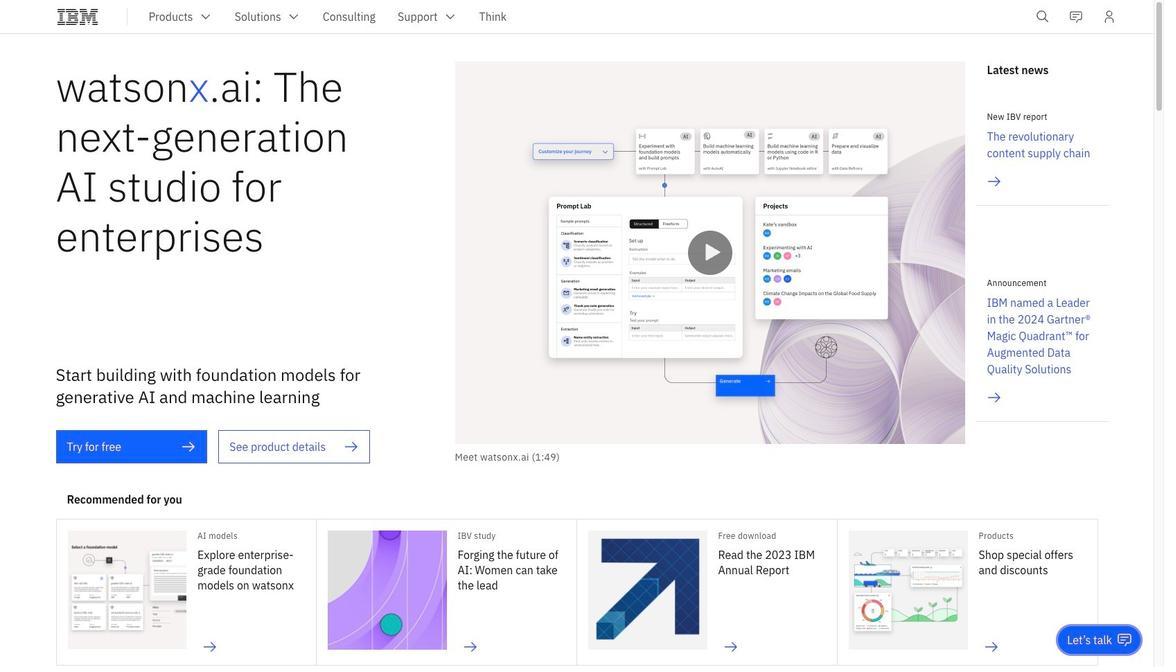 Task type: describe. For each thing, give the bounding box(es) containing it.
let's talk element
[[1068, 633, 1113, 648]]



